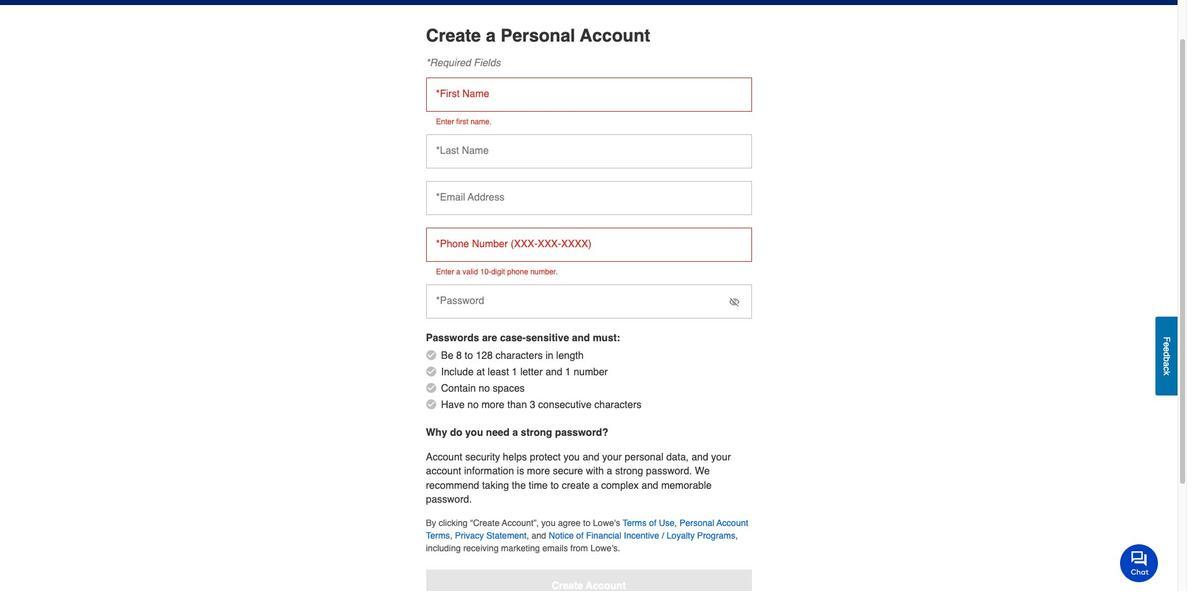 Task type: describe. For each thing, give the bounding box(es) containing it.
, inside , including receiving marketing emails from
[[736, 531, 738, 541]]

digit
[[491, 268, 505, 277]]

why
[[426, 428, 447, 439]]

number
[[574, 367, 608, 379]]

2 vertical spatial to
[[583, 519, 591, 529]]

than
[[507, 400, 527, 411]]

no for contain
[[479, 384, 490, 395]]

0 vertical spatial characters
[[496, 351, 543, 362]]

1 1 from the left
[[512, 367, 518, 379]]

lowe's .
[[591, 544, 620, 554]]

agree
[[558, 519, 581, 529]]

, down clicking
[[450, 531, 453, 541]]

the
[[512, 480, 526, 492]]

by clicking "create account", you agree to lowe's terms of use ,
[[426, 519, 677, 529]]

128
[[476, 351, 493, 362]]

from
[[570, 544, 588, 554]]

first
[[456, 117, 469, 126]]

0 vertical spatial lowe's
[[593, 519, 620, 529]]

no for have
[[468, 400, 479, 411]]

account
[[426, 466, 461, 478]]

secure
[[553, 466, 583, 478]]

*last
[[436, 145, 459, 157]]

*required
[[426, 57, 471, 69]]

*email
[[436, 192, 465, 203]]

terms inside personal account terms
[[426, 531, 450, 541]]

f
[[1162, 337, 1172, 342]]

, privacy statement , and notice of financial incentive / loyalty programs
[[450, 531, 736, 541]]

programs
[[697, 531, 736, 541]]

spaces
[[493, 384, 525, 395]]

create a personal account
[[426, 25, 650, 45]]

must:
[[593, 333, 620, 344]]

a down with in the bottom of the page
[[593, 480, 598, 492]]

0 horizontal spatial you
[[465, 428, 483, 439]]

a left "valid"
[[456, 268, 461, 277]]

*Last Name text field
[[426, 135, 752, 169]]

f e e d b a c k
[[1162, 337, 1172, 376]]

notice of financial incentive / loyalty programs link
[[549, 531, 736, 541]]

2 1 from the left
[[565, 367, 571, 379]]

receiving
[[463, 544, 499, 554]]

(xxx-
[[511, 239, 538, 250]]

contain
[[441, 384, 476, 395]]

0 horizontal spatial more
[[482, 400, 505, 411]]

*Email Address text field
[[426, 181, 752, 215]]

*email address
[[436, 192, 505, 203]]

a up fields
[[486, 25, 496, 45]]

consecutive
[[538, 400, 592, 411]]

include at least 1 letter and 1 number
[[441, 367, 608, 379]]

0 vertical spatial account
[[580, 25, 650, 45]]

number
[[472, 239, 508, 250]]

*phone
[[436, 239, 469, 250]]

show password image
[[729, 297, 739, 308]]

*required fields
[[426, 57, 501, 69]]

taking
[[482, 480, 509, 492]]

do
[[450, 428, 462, 439]]

marketing
[[501, 544, 540, 554]]

name.
[[471, 117, 492, 126]]

enter a valid 10-digit phone number.
[[436, 268, 558, 277]]

1 e from the top
[[1162, 342, 1172, 347]]

k
[[1162, 371, 1172, 376]]

name for *first name
[[462, 88, 489, 100]]

you for protect
[[564, 452, 580, 463]]

*first
[[436, 88, 460, 100]]

10-
[[480, 268, 491, 277]]

fields
[[474, 57, 501, 69]]

financial
[[586, 531, 622, 541]]

*Phone Number (XXX-XXX-XXXX) text field
[[426, 228, 752, 262]]

have no more than 3 consecutive characters
[[441, 400, 642, 411]]

0 vertical spatial to
[[465, 351, 473, 362]]

, including receiving marketing emails from
[[426, 531, 738, 554]]

*password
[[436, 296, 484, 307]]

privacy statement link
[[455, 531, 527, 541]]

address
[[468, 192, 505, 203]]

including
[[426, 544, 461, 554]]

time
[[529, 480, 548, 492]]

0 horizontal spatial of
[[576, 531, 584, 541]]

account inside account security helps protect you and your personal data, and your account information is more secure with a strong password. we recommend taking the time to create a complex and memorable password.
[[426, 452, 462, 463]]

and down in
[[546, 367, 562, 379]]

2 your from the left
[[711, 452, 731, 463]]

personal account terms
[[426, 519, 748, 541]]

0 vertical spatial personal
[[501, 25, 575, 45]]

we
[[695, 466, 710, 478]]

privacy
[[455, 531, 484, 541]]

emails
[[542, 544, 568, 554]]

enter for *phone number (xxx-xxx-xxxx)
[[436, 268, 454, 277]]

and up with in the bottom of the page
[[583, 452, 600, 463]]

1 horizontal spatial terms
[[623, 519, 647, 529]]

are
[[482, 333, 497, 344]]

contain no spaces
[[441, 384, 525, 395]]

f e e d b a c k button
[[1156, 317, 1178, 396]]

*last name
[[436, 145, 489, 157]]

be
[[441, 351, 454, 362]]

have
[[441, 400, 465, 411]]

complex
[[601, 480, 639, 492]]



Task type: locate. For each thing, give the bounding box(es) containing it.
a right need at the left bottom of the page
[[512, 428, 518, 439]]

incentive
[[624, 531, 659, 541]]

you up notice
[[541, 519, 556, 529]]

1 vertical spatial characters
[[594, 400, 642, 411]]

1 right least
[[512, 367, 518, 379]]

1 horizontal spatial personal
[[680, 519, 715, 529]]

0 vertical spatial you
[[465, 428, 483, 439]]

create
[[562, 480, 590, 492]]

1 horizontal spatial strong
[[615, 466, 643, 478]]

b
[[1162, 357, 1172, 362]]

"create
[[470, 519, 500, 529]]

8
[[456, 351, 462, 362]]

your
[[602, 452, 622, 463], [711, 452, 731, 463]]

security
[[465, 452, 500, 463]]

1 horizontal spatial characters
[[594, 400, 642, 411]]

d
[[1162, 352, 1172, 357]]

to
[[465, 351, 473, 362], [551, 480, 559, 492], [583, 519, 591, 529]]

account",
[[502, 519, 539, 529]]

1 your from the left
[[602, 452, 622, 463]]

name
[[462, 88, 489, 100], [462, 145, 489, 157]]

characters down "number"
[[594, 400, 642, 411]]

strong
[[521, 428, 552, 439], [615, 466, 643, 478]]

more
[[482, 400, 505, 411], [527, 466, 550, 478]]

to inside account security helps protect you and your personal data, and your account information is more secure with a strong password. we recommend taking the time to create a complex and memorable password.
[[551, 480, 559, 492]]

2 e from the top
[[1162, 347, 1172, 352]]

passwords
[[426, 333, 479, 344]]

your right data,
[[711, 452, 731, 463]]

number.
[[530, 268, 558, 277]]

terms up incentive
[[623, 519, 647, 529]]

with
[[586, 466, 604, 478]]

e up b
[[1162, 347, 1172, 352]]

memorable
[[661, 480, 712, 492]]

chat invite button image
[[1120, 544, 1159, 583]]

personal up fields
[[501, 25, 575, 45]]

sensitive
[[526, 333, 569, 344]]

by
[[426, 519, 436, 529]]

0 vertical spatial more
[[482, 400, 505, 411]]

0 horizontal spatial password.
[[426, 494, 472, 506]]

1 vertical spatial to
[[551, 480, 559, 492]]

and up length
[[572, 333, 590, 344]]

0 vertical spatial name
[[462, 88, 489, 100]]

1 horizontal spatial you
[[541, 519, 556, 529]]

use
[[659, 519, 675, 529]]

you up secure
[[564, 452, 580, 463]]

of left use
[[649, 519, 657, 529]]

include
[[441, 367, 474, 379]]

enter left "valid"
[[436, 268, 454, 277]]

account up account
[[426, 452, 462, 463]]

password?
[[555, 428, 608, 439]]

1 horizontal spatial account
[[580, 25, 650, 45]]

,
[[675, 519, 677, 529], [450, 531, 453, 541], [527, 531, 529, 541], [736, 531, 738, 541]]

0 horizontal spatial characters
[[496, 351, 543, 362]]

loyalty
[[667, 531, 695, 541]]

more down contain no spaces
[[482, 400, 505, 411]]

phone
[[507, 268, 528, 277]]

0 vertical spatial enter
[[436, 117, 454, 126]]

and up we
[[692, 452, 709, 463]]

why do you need a strong password?
[[426, 428, 608, 439]]

password. down data,
[[646, 466, 692, 478]]

0 horizontal spatial strong
[[521, 428, 552, 439]]

c
[[1162, 367, 1172, 371]]

protect
[[530, 452, 561, 463]]

a inside f e e d b a c k button
[[1162, 362, 1172, 367]]

0 horizontal spatial your
[[602, 452, 622, 463]]

0 vertical spatial of
[[649, 519, 657, 529]]

strong up "protect"
[[521, 428, 552, 439]]

personal
[[501, 25, 575, 45], [680, 519, 715, 529]]

e up the d
[[1162, 342, 1172, 347]]

1 vertical spatial lowe's
[[591, 544, 618, 554]]

statement
[[486, 531, 527, 541]]

password. down recommend
[[426, 494, 472, 506]]

1 vertical spatial password.
[[426, 494, 472, 506]]

lowe's down financial
[[591, 544, 618, 554]]

you inside account security helps protect you and your personal data, and your account information is more secure with a strong password. we recommend taking the time to create a complex and memorable password.
[[564, 452, 580, 463]]

e
[[1162, 342, 1172, 347], [1162, 347, 1172, 352]]

1 enter from the top
[[436, 117, 454, 126]]

0 vertical spatial terms
[[623, 519, 647, 529]]

*first name
[[436, 88, 489, 100]]

helps
[[503, 452, 527, 463]]

1 horizontal spatial more
[[527, 466, 550, 478]]

name right *last
[[462, 145, 489, 157]]

a right with in the bottom of the page
[[607, 466, 612, 478]]

no
[[479, 384, 490, 395], [468, 400, 479, 411]]

at
[[477, 367, 485, 379]]

, up 'loyalty'
[[675, 519, 677, 529]]

enter left first
[[436, 117, 454, 126]]

personal up 'loyalty'
[[680, 519, 715, 529]]

account down the lowe's home improvement logo
[[580, 25, 650, 45]]

*Password password field
[[426, 285, 752, 319]]

to up , privacy statement , and notice of financial incentive / loyalty programs
[[583, 519, 591, 529]]

account up programs
[[717, 519, 748, 529]]

1 horizontal spatial of
[[649, 519, 657, 529]]

/
[[662, 531, 664, 541]]

name right "*first"
[[462, 88, 489, 100]]

personal inside personal account terms
[[680, 519, 715, 529]]

xxxx)
[[561, 239, 592, 250]]

account
[[580, 25, 650, 45], [426, 452, 462, 463], [717, 519, 748, 529]]

2 vertical spatial account
[[717, 519, 748, 529]]

more up time
[[527, 466, 550, 478]]

1 vertical spatial of
[[576, 531, 584, 541]]

1 horizontal spatial password.
[[646, 466, 692, 478]]

2 horizontal spatial you
[[564, 452, 580, 463]]

1 vertical spatial account
[[426, 452, 462, 463]]

enter
[[436, 117, 454, 126], [436, 268, 454, 277]]

1 vertical spatial terms
[[426, 531, 450, 541]]

to right time
[[551, 480, 559, 492]]

name for *last name
[[462, 145, 489, 157]]

you right do
[[465, 428, 483, 439]]

2 horizontal spatial to
[[583, 519, 591, 529]]

lowe's home improvement logo image
[[561, 0, 617, 6]]

1 vertical spatial name
[[462, 145, 489, 157]]

passwords are case-sensitive and must:
[[426, 333, 620, 344]]

data,
[[666, 452, 689, 463]]

lowe's up financial
[[593, 519, 620, 529]]

and down by clicking "create account", you agree to lowe's terms of use ,
[[532, 531, 546, 541]]

recommend
[[426, 480, 479, 492]]

3
[[530, 400, 536, 411]]

account security helps protect you and your personal data, and your account information is more secure with a strong password. we recommend taking the time to create a complex and memorable password.
[[426, 452, 731, 506]]

*First Name text field
[[426, 78, 752, 112]]

valid
[[463, 268, 478, 277]]

0 horizontal spatial personal
[[501, 25, 575, 45]]

clicking
[[439, 519, 468, 529]]

1 vertical spatial more
[[527, 466, 550, 478]]

is
[[517, 466, 524, 478]]

0 horizontal spatial 1
[[512, 367, 518, 379]]

1 horizontal spatial to
[[551, 480, 559, 492]]

0 vertical spatial no
[[479, 384, 490, 395]]

, right 'loyalty'
[[736, 531, 738, 541]]

0 horizontal spatial to
[[465, 351, 473, 362]]

personal
[[625, 452, 664, 463]]

.
[[618, 544, 620, 554]]

of up from
[[576, 531, 584, 541]]

you
[[465, 428, 483, 439], [564, 452, 580, 463], [541, 519, 556, 529]]

a up k
[[1162, 362, 1172, 367]]

xxx-
[[538, 239, 561, 250]]

strong up complex
[[615, 466, 643, 478]]

1 horizontal spatial 1
[[565, 367, 571, 379]]

0 vertical spatial strong
[[521, 428, 552, 439]]

be 8 to 128 characters in length
[[441, 351, 584, 362]]

and down personal on the right bottom
[[642, 480, 659, 492]]

to right the 8
[[465, 351, 473, 362]]

, up marketing
[[527, 531, 529, 541]]

no down at
[[479, 384, 490, 395]]

more inside account security helps protect you and your personal data, and your account information is more secure with a strong password. we recommend taking the time to create a complex and memorable password.
[[527, 466, 550, 478]]

lowe's
[[593, 519, 620, 529], [591, 544, 618, 554]]

strong inside account security helps protect you and your personal data, and your account information is more secure with a strong password. we recommend taking the time to create a complex and memorable password.
[[615, 466, 643, 478]]

and
[[572, 333, 590, 344], [546, 367, 562, 379], [583, 452, 600, 463], [692, 452, 709, 463], [642, 480, 659, 492], [532, 531, 546, 541]]

terms up including
[[426, 531, 450, 541]]

enter first name.
[[436, 117, 492, 126]]

2 enter from the top
[[436, 268, 454, 277]]

you for account",
[[541, 519, 556, 529]]

create
[[426, 25, 481, 45]]

notice
[[549, 531, 574, 541]]

enter for *first name
[[436, 117, 454, 126]]

2 horizontal spatial account
[[717, 519, 748, 529]]

1 vertical spatial you
[[564, 452, 580, 463]]

no down contain no spaces
[[468, 400, 479, 411]]

in
[[546, 351, 553, 362]]

1 vertical spatial no
[[468, 400, 479, 411]]

your up with in the bottom of the page
[[602, 452, 622, 463]]

characters up include at least 1 letter and 1 number
[[496, 351, 543, 362]]

0 vertical spatial password.
[[646, 466, 692, 478]]

1 horizontal spatial your
[[711, 452, 731, 463]]

0 horizontal spatial account
[[426, 452, 462, 463]]

2 vertical spatial you
[[541, 519, 556, 529]]

0 horizontal spatial terms
[[426, 531, 450, 541]]

terms of use link
[[623, 519, 675, 529]]

1 vertical spatial personal
[[680, 519, 715, 529]]

terms
[[623, 519, 647, 529], [426, 531, 450, 541]]

1 vertical spatial strong
[[615, 466, 643, 478]]

information
[[464, 466, 514, 478]]

1
[[512, 367, 518, 379], [565, 367, 571, 379]]

1 vertical spatial enter
[[436, 268, 454, 277]]

account inside personal account terms
[[717, 519, 748, 529]]

least
[[488, 367, 509, 379]]

letter
[[520, 367, 543, 379]]

need
[[486, 428, 510, 439]]

1 down length
[[565, 367, 571, 379]]

of
[[649, 519, 657, 529], [576, 531, 584, 541]]



Task type: vqa. For each thing, say whether or not it's contained in the screenshot.
Compare in the 1002607674 element
no



